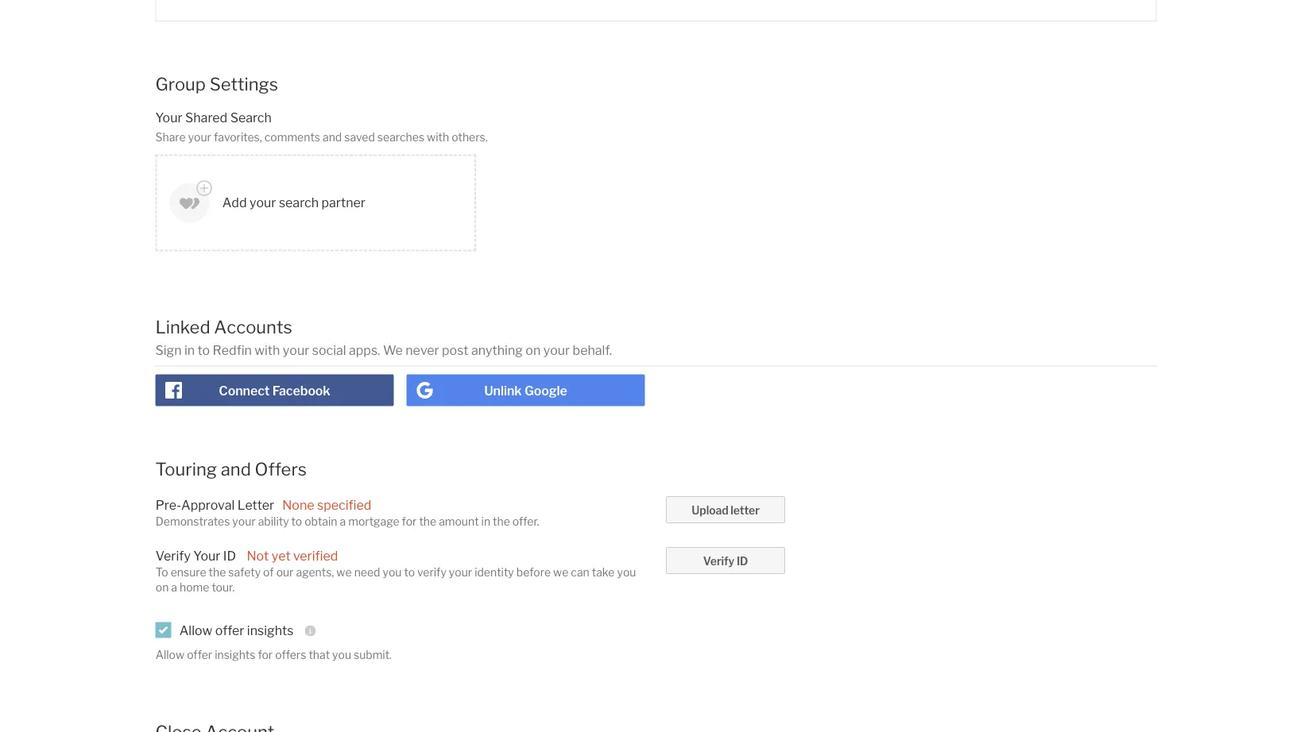 Task type: describe. For each thing, give the bounding box(es) containing it.
specified
[[317, 497, 371, 513]]

0 horizontal spatial id
[[223, 548, 236, 564]]

search
[[230, 110, 272, 125]]

not yet verified
[[247, 548, 338, 564]]

verify id
[[703, 555, 748, 569]]

touring and offers
[[155, 459, 307, 480]]

offer for allow offer insights
[[215, 623, 244, 639]]

your inside your shared search share your favorites, comments and saved searches with others.
[[155, 110, 182, 125]]

pre-approval letter none specified demonstrates your ability to obtain a mortgage for the amount in the offer.
[[156, 497, 539, 528]]

your left behalf.
[[543, 343, 570, 358]]

we
[[383, 343, 403, 358]]

settings
[[210, 73, 278, 95]]

to
[[156, 566, 168, 579]]

your inside pre-approval letter none specified demonstrates your ability to obtain a mortgage for the amount in the offer.
[[232, 515, 256, 528]]

a inside pre-approval letter none specified demonstrates your ability to obtain a mortgage for the amount in the offer.
[[340, 515, 346, 528]]

social
[[312, 343, 346, 358]]

id inside button
[[737, 555, 748, 569]]

google
[[524, 383, 567, 399]]

connect
[[219, 383, 270, 399]]

1 horizontal spatial you
[[383, 566, 402, 579]]

accounts
[[214, 316, 292, 338]]

submit.
[[354, 649, 392, 662]]

comments
[[264, 130, 320, 144]]

linked accounts sign in to redfin with your social apps. we never post anything on your behalf.
[[155, 316, 612, 358]]

need
[[354, 566, 380, 579]]

post
[[442, 343, 469, 358]]

to ensure the safety of our agents, we need you to verify your identity before we can take you on a home tour.
[[156, 566, 636, 595]]

ensure
[[171, 566, 206, 579]]

tour.
[[212, 581, 235, 595]]

0 horizontal spatial you
[[332, 649, 351, 662]]

offers
[[255, 459, 307, 480]]

connect facebook
[[219, 383, 330, 399]]

touring
[[155, 459, 217, 480]]

search
[[279, 195, 319, 211]]

group
[[155, 73, 206, 95]]

to inside to ensure the safety of our agents, we need you to verify your identity before we can take you on a home tour.
[[404, 566, 415, 579]]

allow for allow offer insights
[[179, 623, 212, 639]]

upload letter
[[692, 504, 760, 518]]

upload
[[692, 504, 728, 518]]

take
[[592, 566, 615, 579]]

verify your id
[[156, 548, 236, 564]]

behalf.
[[573, 343, 612, 358]]

partner
[[321, 195, 365, 211]]

never
[[405, 343, 439, 358]]

with inside your shared search share your favorites, comments and saved searches with others.
[[427, 130, 449, 144]]

letter
[[237, 497, 274, 513]]

a inside to ensure the safety of our agents, we need you to verify your identity before we can take you on a home tour.
[[171, 581, 177, 595]]

shared
[[185, 110, 227, 125]]

identity
[[475, 566, 514, 579]]

your right add
[[250, 195, 276, 211]]

your inside your shared search share your favorites, comments and saved searches with others.
[[188, 130, 211, 144]]

connect facebook button
[[155, 375, 394, 407]]

facebook
[[272, 383, 330, 399]]

on inside linked accounts sign in to redfin with your social apps. we never post anything on your behalf.
[[526, 343, 541, 358]]

saved
[[344, 130, 375, 144]]

that
[[309, 649, 330, 662]]

allow offer insights
[[179, 623, 294, 639]]

pre-
[[156, 497, 181, 513]]

group settings
[[155, 73, 278, 95]]

your shared search share your favorites, comments and saved searches with others.
[[155, 110, 488, 144]]



Task type: locate. For each thing, give the bounding box(es) containing it.
1 horizontal spatial in
[[481, 515, 490, 528]]

0 horizontal spatial your
[[155, 110, 182, 125]]

2 vertical spatial to
[[404, 566, 415, 579]]

0 vertical spatial to
[[198, 343, 210, 358]]

with left others.
[[427, 130, 449, 144]]

0 horizontal spatial to
[[198, 343, 210, 358]]

unlink google button
[[406, 375, 645, 407]]

on down to
[[156, 581, 169, 595]]

1 vertical spatial to
[[291, 515, 302, 528]]

0 vertical spatial insights
[[247, 623, 294, 639]]

allow offer insights for offers that you submit.
[[156, 649, 392, 662]]

allow
[[179, 623, 212, 639], [156, 649, 184, 662]]

verify up to
[[156, 548, 191, 564]]

your
[[188, 130, 211, 144], [250, 195, 276, 211], [283, 343, 309, 358], [543, 343, 570, 358], [232, 515, 256, 528], [449, 566, 472, 579]]

and up letter
[[221, 459, 251, 480]]

0 horizontal spatial verify
[[156, 548, 191, 564]]

0 horizontal spatial a
[[171, 581, 177, 595]]

1 vertical spatial your
[[193, 548, 220, 564]]

obtain
[[305, 515, 337, 528]]

to left verify
[[404, 566, 415, 579]]

in right amount
[[481, 515, 490, 528]]

0 vertical spatial with
[[427, 130, 449, 144]]

you
[[383, 566, 402, 579], [617, 566, 636, 579], [332, 649, 351, 662]]

favorites,
[[214, 130, 262, 144]]

id down the letter
[[737, 555, 748, 569]]

offer down tour.
[[215, 623, 244, 639]]

insights up allow offer insights for offers that you submit.
[[247, 623, 294, 639]]

1 horizontal spatial verify
[[703, 555, 734, 569]]

for right mortgage
[[402, 515, 417, 528]]

searches
[[377, 130, 424, 144]]

1 vertical spatial insights
[[215, 649, 255, 662]]

1 vertical spatial offer
[[187, 649, 212, 662]]

1 horizontal spatial for
[[402, 515, 417, 528]]

2 horizontal spatial to
[[404, 566, 415, 579]]

allow down 'allow offer insights'
[[156, 649, 184, 662]]

allow for allow offer insights for offers that you submit.
[[156, 649, 184, 662]]

allow down "home"
[[179, 623, 212, 639]]

for
[[402, 515, 417, 528], [258, 649, 273, 662]]

we left can
[[553, 566, 568, 579]]

add
[[222, 195, 247, 211]]

unlink google
[[484, 383, 567, 399]]

1 horizontal spatial your
[[193, 548, 220, 564]]

0 horizontal spatial we
[[336, 566, 352, 579]]

home
[[180, 581, 209, 595]]

0 vertical spatial for
[[402, 515, 417, 528]]

none
[[282, 497, 314, 513]]

the inside to ensure the safety of our agents, we need you to verify your identity before we can take you on a home tour.
[[209, 566, 226, 579]]

linked
[[155, 316, 210, 338]]

2 horizontal spatial the
[[493, 515, 510, 528]]

1 horizontal spatial to
[[291, 515, 302, 528]]

0 vertical spatial in
[[184, 343, 195, 358]]

share
[[155, 130, 186, 144]]

1 horizontal spatial with
[[427, 130, 449, 144]]

verify for verify id
[[703, 555, 734, 569]]

1 vertical spatial allow
[[156, 649, 184, 662]]

your up share
[[155, 110, 182, 125]]

mortgage
[[348, 515, 399, 528]]

verify for verify your id
[[156, 548, 191, 564]]

your down letter
[[232, 515, 256, 528]]

2 we from the left
[[553, 566, 568, 579]]

1 horizontal spatial offer
[[215, 623, 244, 639]]

offer down 'allow offer insights'
[[187, 649, 212, 662]]

letter
[[731, 504, 760, 518]]

yet
[[272, 548, 291, 564]]

2 horizontal spatial you
[[617, 566, 636, 579]]

for inside pre-approval letter none specified demonstrates your ability to obtain a mortgage for the amount in the offer.
[[402, 515, 417, 528]]

to
[[198, 343, 210, 358], [291, 515, 302, 528], [404, 566, 415, 579]]

can
[[571, 566, 589, 579]]

with
[[427, 130, 449, 144], [255, 343, 280, 358]]

1 vertical spatial in
[[481, 515, 490, 528]]

upload letter button
[[666, 497, 785, 524]]

insights for allow offer insights
[[247, 623, 294, 639]]

the left amount
[[419, 515, 436, 528]]

on inside to ensure the safety of our agents, we need you to verify your identity before we can take you on a home tour.
[[156, 581, 169, 595]]

ability
[[258, 515, 289, 528]]

0 vertical spatial and
[[323, 130, 342, 144]]

1 vertical spatial a
[[171, 581, 177, 595]]

approval
[[181, 497, 235, 513]]

verify
[[417, 566, 446, 579]]

the up tour.
[[209, 566, 226, 579]]

offers
[[275, 649, 306, 662]]

id up safety
[[223, 548, 236, 564]]

insights
[[247, 623, 294, 639], [215, 649, 255, 662]]

1 we from the left
[[336, 566, 352, 579]]

and left saved on the top of page
[[323, 130, 342, 144]]

the
[[419, 515, 436, 528], [493, 515, 510, 528], [209, 566, 226, 579]]

1 vertical spatial on
[[156, 581, 169, 595]]

1 horizontal spatial a
[[340, 515, 346, 528]]

amount
[[439, 515, 479, 528]]

your inside to ensure the safety of our agents, we need you to verify your identity before we can take you on a home tour.
[[449, 566, 472, 579]]

a
[[340, 515, 346, 528], [171, 581, 177, 595]]

your
[[155, 110, 182, 125], [193, 548, 220, 564]]

0 vertical spatial offer
[[215, 623, 244, 639]]

insights for allow offer insights for offers that you submit.
[[215, 649, 255, 662]]

offer.
[[512, 515, 539, 528]]

in right sign
[[184, 343, 195, 358]]

a left "home"
[[171, 581, 177, 595]]

offer
[[215, 623, 244, 639], [187, 649, 212, 662]]

before
[[516, 566, 551, 579]]

your right verify
[[449, 566, 472, 579]]

the left offer.
[[493, 515, 510, 528]]

in inside linked accounts sign in to redfin with your social apps. we never post anything on your behalf.
[[184, 343, 195, 358]]

you right need at the left of the page
[[383, 566, 402, 579]]

safety
[[228, 566, 261, 579]]

0 vertical spatial allow
[[179, 623, 212, 639]]

add your search partner
[[222, 195, 365, 211]]

anything
[[471, 343, 523, 358]]

id
[[223, 548, 236, 564], [737, 555, 748, 569]]

on right anything
[[526, 343, 541, 358]]

to down none
[[291, 515, 302, 528]]

1 horizontal spatial on
[[526, 343, 541, 358]]

verify down upload letter
[[703, 555, 734, 569]]

a down the 'specified'
[[340, 515, 346, 528]]

your down the 'shared'
[[188, 130, 211, 144]]

0 horizontal spatial on
[[156, 581, 169, 595]]

our
[[276, 566, 294, 579]]

we
[[336, 566, 352, 579], [553, 566, 568, 579]]

demonstrates
[[156, 515, 230, 528]]

0 horizontal spatial offer
[[187, 649, 212, 662]]

unlink
[[484, 383, 522, 399]]

agents,
[[296, 566, 334, 579]]

1 horizontal spatial and
[[323, 130, 342, 144]]

and inside your shared search share your favorites, comments and saved searches with others.
[[323, 130, 342, 144]]

in
[[184, 343, 195, 358], [481, 515, 490, 528]]

your up ensure
[[193, 548, 220, 564]]

0 vertical spatial on
[[526, 343, 541, 358]]

apps.
[[349, 343, 380, 358]]

you right take
[[617, 566, 636, 579]]

1 horizontal spatial the
[[419, 515, 436, 528]]

1 horizontal spatial we
[[553, 566, 568, 579]]

verify id button
[[666, 548, 785, 575]]

of
[[263, 566, 274, 579]]

1 horizontal spatial id
[[737, 555, 748, 569]]

sign
[[155, 343, 182, 358]]

0 horizontal spatial in
[[184, 343, 195, 358]]

with inside linked accounts sign in to redfin with your social apps. we never post anything on your behalf.
[[255, 343, 280, 358]]

your left social
[[283, 343, 309, 358]]

insights down 'allow offer insights'
[[215, 649, 255, 662]]

0 vertical spatial a
[[340, 515, 346, 528]]

and
[[323, 130, 342, 144], [221, 459, 251, 480]]

0 horizontal spatial with
[[255, 343, 280, 358]]

0 vertical spatial your
[[155, 110, 182, 125]]

1 vertical spatial and
[[221, 459, 251, 480]]

1 vertical spatial for
[[258, 649, 273, 662]]

verify
[[156, 548, 191, 564], [703, 555, 734, 569]]

you right that
[[332, 649, 351, 662]]

to inside pre-approval letter none specified demonstrates your ability to obtain a mortgage for the amount in the offer.
[[291, 515, 302, 528]]

verify inside button
[[703, 555, 734, 569]]

on
[[526, 343, 541, 358], [156, 581, 169, 595]]

for left offers
[[258, 649, 273, 662]]

1 vertical spatial with
[[255, 343, 280, 358]]

0 horizontal spatial and
[[221, 459, 251, 480]]

to left redfin
[[198, 343, 210, 358]]

redfin
[[213, 343, 252, 358]]

0 horizontal spatial the
[[209, 566, 226, 579]]

0 horizontal spatial for
[[258, 649, 273, 662]]

we left need at the left of the page
[[336, 566, 352, 579]]

to inside linked accounts sign in to redfin with your social apps. we never post anything on your behalf.
[[198, 343, 210, 358]]

verified
[[293, 548, 338, 564]]

others.
[[452, 130, 488, 144]]

with down accounts
[[255, 343, 280, 358]]

not
[[247, 548, 269, 564]]

offer for allow offer insights for offers that you submit.
[[187, 649, 212, 662]]

in inside pre-approval letter none specified demonstrates your ability to obtain a mortgage for the amount in the offer.
[[481, 515, 490, 528]]



Task type: vqa. For each thing, say whether or not it's contained in the screenshot.
Approval
yes



